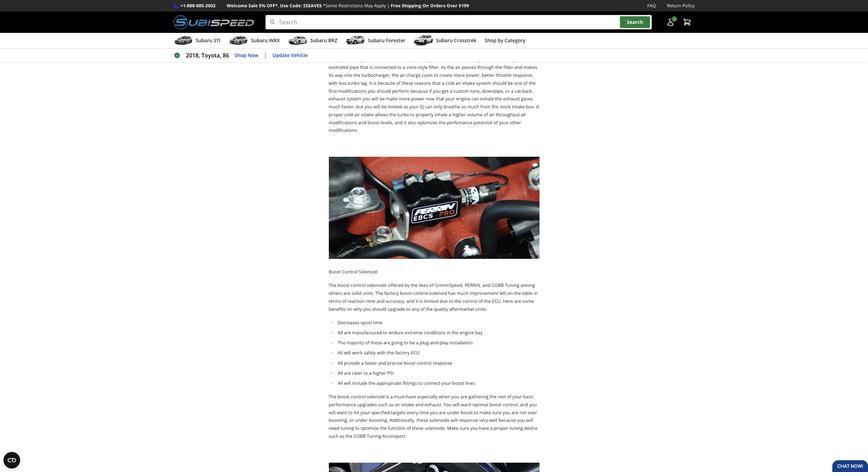 Task type: describe. For each thing, give the bounding box(es) containing it.
the right units.
[[375, 290, 383, 297]]

of right likes
[[429, 283, 434, 289]]

likes
[[419, 283, 428, 289]]

of down manufactured on the bottom left
[[365, 340, 369, 346]]

why inside the boost control solenoids offered by the likes of grimmspeed, perrin, and cobb tuning among others are solid units. the factory boost control solenoid has much improvement left on the table in terms of reaction time and accuracy, and it is limited due to the control of the ecu. here are some benefits on why you should upgrade to any of the quality aftermarket units:
[[354, 306, 362, 312]]

are left going on the bottom left
[[383, 340, 390, 346]]

the for solenoids
[[329, 283, 336, 289]]

control down likes
[[413, 290, 428, 297]]

tuning inside the boost control solenoid is a must-have especially when you are gathering the rest of your basic performance upgrades such as an intake and exhaust. you will want optimal boost control, and you will want to hit your specified targets every time you are under boost to make sure you are not over boosting, or under boosting. additionally, these solenoids will response very well because you will need tuning to optimize the function of these solenoids. make sure you have a proper tuning device such as the cobb tuning accessport.
[[367, 434, 381, 440]]

is up "turbocharger,"
[[370, 64, 373, 70]]

heat
[[417, 56, 426, 63]]

develop
[[479, 48, 496, 55]]

boost down rest
[[490, 402, 502, 408]]

subaru for subaru crosstrek
[[436, 37, 453, 44]]

control down ecu
[[417, 360, 432, 367]]

will up the boosting,
[[329, 410, 336, 416]]

it up multiple
[[405, 48, 408, 55]]

of down the from
[[484, 112, 488, 118]]

typically
[[449, 25, 466, 31]]

to left properly at the top left
[[410, 112, 415, 118]]

makes
[[524, 64, 537, 70]]

time inside the boost control solenoids offered by the likes of grimmspeed, perrin, and cobb tuning among others are solid units. the factory boost control solenoid has much improvement left on the table in terms of reaction time and accuracy, and it is limited due to the control of the ecu. here are some benefits on why you should upgrade to any of the quality aftermarket units:
[[366, 298, 375, 305]]

1 vertical spatial on
[[347, 306, 352, 312]]

*some
[[323, 2, 337, 9]]

1 vertical spatial modifications
[[329, 119, 357, 126]]

usually
[[501, 56, 515, 63]]

stock
[[500, 104, 511, 110]]

shop for shop by category
[[485, 37, 496, 44]]

use
[[280, 2, 288, 9]]

are left solid
[[343, 290, 350, 297]]

to down filter.
[[434, 72, 438, 78]]

is right it
[[373, 80, 377, 86]]

play
[[440, 340, 448, 346]]

boost down optimal
[[461, 410, 473, 416]]

should inside the boost control solenoids offered by the likes of grimmspeed, perrin, and cobb tuning among others are solid units. the factory boost control solenoid has much improvement left on the table in terms of reaction time and accuracy, and it is limited due to the control of the ecu. here are some benefits on why you should upgrade to any of the quality aftermarket units:
[[372, 306, 386, 312]]

solenoids.
[[425, 426, 446, 432]]

because inside the boost control solenoid is a must-have especially when you are gathering the rest of your basic performance upgrades such as an intake and exhaust. you will want optimal boost control, and you will want to hit your specified targets every time you are under boost to make sure you are not over boosting, or under boosting. additionally, these solenoids will response very well because you will need tuning to optimize the function of these solenoids. make sure you have a proper tuning device such as the cobb tuning accessport.
[[499, 418, 516, 424]]

by inside shop by category dropdown button
[[498, 37, 503, 44]]

and-
[[430, 340, 440, 346]]

psi
[[387, 370, 394, 377]]

your down "upgrades" on the bottom
[[360, 410, 370, 416]]

and up not on the bottom of page
[[520, 402, 528, 408]]

restrictions
[[339, 2, 363, 9]]

levels,
[[381, 119, 394, 126]]

shipping
[[402, 2, 421, 9]]

to left essentially
[[488, 33, 492, 39]]

a left cone-
[[403, 64, 405, 70]]

make inside ? your factory airbox is typically connected to your turbocharger or intake manifold through a corrugated tube. this design allows the intake to essentially flex during engine movement. but it can also create inner turbulence as the air passes through the accordion- style tubing. over time and mileage, it is common for this intake pipe to develop cracks or tears simply due to age, vibration, and multiple heat cycles. a cold air intake system will usually have an extended pipe that is connected to a cone-style filter. as the air passes through the filter and makes its way into the turbocharger, the air charge cools to create more power, better throttle response, with less turbo lag. it is because of these reasons that a cold air intake system should be one of the first modifications you should perform because if you get a custom tune, downpipe, or a cat-back exhaust system you will be make more power now that your engine can exhale the exhaust gases much faster, but you will be limited as your ej can only breathe so much from the stock intake box. a proper cold air intake allows the turbo to properly inhale a higher volume of air throughout all modifications and boost levels, and it also optimizes the perfomance potential of your other modifications.
[[386, 96, 398, 102]]

0 horizontal spatial why
[[337, 25, 346, 31]]

is inside the boost control solenoid is a must-have especially when you are gathering the rest of your basic performance upgrades such as an intake and exhaust. you will want optimal boost control, and you will want to hit your specified targets every time you are under boost to make sure you are not over boosting, or under boosting. additionally, these solenoids will response very well because you will need tuning to optimize the function of these solenoids. make sure you have a proper tuning device such as the cobb tuning accessport.
[[386, 394, 389, 400]]

simply
[[329, 56, 342, 63]]

you down exhaust.
[[430, 410, 438, 416]]

decreases
[[338, 320, 359, 326]]

it left called
[[351, 25, 354, 31]]

*some restrictions may apply | free shipping on orders over $199
[[323, 2, 469, 9]]

you up 'but'
[[363, 96, 370, 102]]

a subaru wrx thumbnail image image
[[229, 35, 248, 46]]

boost up others
[[338, 283, 350, 289]]

connect
[[424, 381, 440, 387]]

update vehicle
[[273, 52, 308, 58]]

search input field
[[265, 15, 652, 30]]

to down has
[[449, 298, 453, 305]]

intake up "all" at the right of page
[[512, 104, 525, 110]]

accessport.
[[382, 434, 407, 440]]

air right as
[[455, 64, 461, 70]]

will left work
[[344, 350, 351, 356]]

1 horizontal spatial can
[[425, 104, 432, 110]]

and down all will work safely with the factory ecu
[[378, 360, 386, 367]]

1 horizontal spatial pipe
[[464, 48, 473, 55]]

1 vertical spatial connected
[[374, 64, 396, 70]]

solenoid inside the boost control solenoids offered by the likes of grimmspeed, perrin, and cobb tuning among others are solid units. the factory boost control solenoid has much improvement left on the table in terms of reaction time and accuracy, and it is limited due to the control of the ecu. here are some benefits on why you should upgrade to any of the quality aftermarket units:
[[429, 290, 447, 297]]

a right get
[[450, 88, 452, 94]]

specified
[[371, 410, 390, 416]]

ecu
[[411, 350, 420, 356]]

time inside the boost control solenoid is a must-have especially when you are gathering the rest of your basic performance upgrades such as an intake and exhaust. you will want optimal boost control, and you will want to hit your specified targets every time you are under boost to make sure you are not over boosting, or under boosting. additionally, these solenoids will response very well because you will need tuning to optimize the function of these solenoids. make sure you have a proper tuning device such as the cobb tuning accessport.
[[419, 410, 429, 416]]

are right here
[[514, 298, 521, 305]]

modifications.
[[329, 127, 358, 134]]

2 vertical spatial engine
[[460, 330, 474, 336]]

you down not on the bottom of page
[[517, 418, 525, 424]]

of right any
[[420, 306, 425, 312]]

of up the perform
[[396, 80, 401, 86]]

1 vertical spatial under
[[355, 418, 368, 424]]

or left "cat-"
[[505, 88, 510, 94]]

solenoid inside the boost control solenoid is a must-have especially when you are gathering the rest of your basic performance upgrades such as an intake and exhaust. you will want optimal boost control, and you will want to hit your specified targets every time you are under boost to make sure you are not over boosting, or under boosting. additionally, these solenoids will response very well because you will need tuning to optimize the function of these solenoids. make sure you have a proper tuning device such as the cobb tuning accessport.
[[367, 394, 385, 400]]

1 vertical spatial allows
[[375, 112, 388, 118]]

0 horizontal spatial because
[[378, 80, 395, 86]]

you down it
[[368, 88, 375, 94]]

you inside the boost control solenoids offered by the likes of grimmspeed, perrin, and cobb tuning among others are solid units. the factory boost control solenoid has much improvement left on the table in terms of reaction time and accuracy, and it is limited due to the control of the ecu. here are some benefits on why you should upgrade to any of the quality aftermarket units:
[[363, 306, 371, 312]]

as
[[441, 64, 446, 70]]

subaru brz
[[310, 37, 337, 44]]

intake inside the boost control solenoid is a must-have especially when you are gathering the rest of your basic performance upgrades such as an intake and exhaust. you will want optimal boost control, and you will want to hit your specified targets every time you are under boost to make sure you are not over boosting, or under boosting. additionally, these solenoids will response very well because you will need tuning to optimize the function of these solenoids. make sure you have a proper tuning device such as the cobb tuning accessport.
[[401, 402, 414, 408]]

policy
[[683, 2, 695, 9]]

0 vertical spatial also
[[390, 41, 399, 47]]

a down well
[[490, 426, 493, 432]]

units:
[[475, 306, 487, 312]]

downpipe,
[[482, 88, 504, 94]]

5%
[[259, 2, 266, 9]]

welcome sale 5% off*. use code: sssave5
[[227, 2, 322, 9]]

factory inside ? your factory airbox is typically connected to your turbocharger or intake manifold through a corrugated tube. this design allows the intake to essentially flex during engine movement. but it can also create inner turbulence as the air passes through the accordion- style tubing. over time and mileage, it is common for this intake pipe to develop cracks or tears simply due to age, vibration, and multiple heat cycles. a cold air intake system will usually have an extended pipe that is connected to a cone-style filter. as the air passes through the filter and makes its way into the turbocharger, the air charge cools to create more power, better throttle response, with less turbo lag. it is because of these reasons that a cold air intake system should be one of the first modifications you should perform because if you get a custom tune, downpipe, or a cat-back exhaust system you will be make more power now that your engine can exhale the exhaust gases much faster, but you will be limited as your ej can only breathe so much from the stock intake box. a proper cold air intake allows the turbo to properly inhale a higher volume of air throughout all modifications and boost levels, and it also optimizes the perfomance potential of your other modifications.
[[415, 25, 429, 31]]

very
[[479, 418, 488, 424]]

provide
[[344, 360, 360, 367]]

cobb inside the boost control solenoids offered by the likes of grimmspeed, perrin, and cobb tuning among others are solid units. the factory boost control solenoid has much improvement left on the table in terms of reaction time and accuracy, and it is limited due to the control of the ecu. here are some benefits on why you should upgrade to any of the quality aftermarket units:
[[492, 283, 504, 289]]

air down typically
[[464, 41, 470, 47]]

1 horizontal spatial also
[[408, 119, 416, 126]]

1 vertical spatial through
[[486, 41, 503, 47]]

are down the decreases
[[344, 330, 351, 336]]

0 vertical spatial on
[[508, 290, 513, 297]]

over inside ? your factory airbox is typically connected to your turbocharger or intake manifold through a corrugated tube. this design allows the intake to essentially flex during engine movement. but it can also create inner turbulence as the air passes through the accordion- style tubing. over time and mileage, it is common for this intake pipe to develop cracks or tears simply due to age, vibration, and multiple heat cycles. a cold air intake system will usually have an extended pipe that is connected to a cone-style filter. as the air passes through the filter and makes its way into the turbocharger, the air charge cools to create more power, better throttle response, with less turbo lag. it is because of these reasons that a cold air intake system should be one of the first modifications you should perform because if you get a custom tune, downpipe, or a cat-back exhaust system you will be make more power now that your engine can exhale the exhaust gases much faster, but you will be limited as your ej can only breathe so much from the stock intake box. a proper cold air intake allows the turbo to properly inhale a higher volume of air throughout all modifications and boost levels, and it also optimizes the perfomance potential of your other modifications.
[[355, 48, 366, 55]]

time inside ? your factory airbox is typically connected to your turbocharger or intake manifold through a corrugated tube. this design allows the intake to essentially flex during engine movement. but it can also create inner turbulence as the air passes through the accordion- style tubing. over time and mileage, it is common for this intake pipe to develop cracks or tears simply due to age, vibration, and multiple heat cycles. a cold air intake system will usually have an extended pipe that is connected to a cone-style filter. as the air passes through the filter and makes its way into the turbocharger, the air charge cools to create more power, better throttle response, with less turbo lag. it is because of these reasons that a cold air intake system should be one of the first modifications you should perform because if you get a custom tune, downpipe, or a cat-back exhaust system you will be make more power now that your engine can exhale the exhaust gases much faster, but you will be limited as your ej can only breathe so much from the stock intake box. a proper cold air intake allows the turbo to properly inhale a higher volume of air throughout all modifications and boost levels, and it also optimizes the perfomance potential of your other modifications.
[[367, 48, 376, 55]]

1 vertical spatial passes
[[462, 64, 476, 70]]

proper inside ? your factory airbox is typically connected to your turbocharger or intake manifold through a corrugated tube. this design allows the intake to essentially flex during engine movement. but it can also create inner turbulence as the air passes through the accordion- style tubing. over time and mileage, it is common for this intake pipe to develop cracks or tears simply due to age, vibration, and multiple heat cycles. a cold air intake system will usually have an extended pipe that is connected to a cone-style filter. as the air passes through the filter and makes its way into the turbocharger, the air charge cools to create more power, better throttle response, with less turbo lag. it is because of these reasons that a cold air intake system should be one of the first modifications you should perform because if you get a custom tune, downpipe, or a cat-back exhaust system you will be make more power now that your engine can exhale the exhaust gases much faster, but you will be limited as your ej can only breathe so much from the stock intake box. a proper cold air intake allows the turbo to properly inhale a higher volume of air throughout all modifications and boost levels, and it also optimizes the perfomance potential of your other modifications.
[[329, 112, 343, 118]]

this
[[441, 48, 448, 55]]

of right rest
[[507, 394, 511, 400]]

air left charge
[[400, 72, 405, 78]]

wrx
[[269, 37, 280, 44]]

time right spool
[[373, 320, 383, 326]]

toyota,
[[202, 52, 221, 59]]

a subaru crosstrek thumbnail image image
[[414, 35, 433, 46]]

now
[[426, 96, 435, 102]]

boosting,
[[329, 418, 348, 424]]

is inside the boost control solenoids offered by the likes of grimmspeed, perrin, and cobb tuning among others are solid units. the factory boost control solenoid has much improvement left on the table in terms of reaction time and accuracy, and it is limited due to the control of the ecu. here are some benefits on why you should upgrade to any of the quality aftermarket units:
[[420, 298, 423, 305]]

0 vertical spatial under
[[447, 410, 460, 416]]

all will work safely with the factory ecu
[[338, 350, 420, 356]]

are left 'gathering'
[[460, 394, 467, 400]]

will left the include
[[344, 381, 351, 387]]

1 vertical spatial can
[[472, 96, 479, 102]]

cold up get
[[446, 80, 454, 86]]

0 vertical spatial connected
[[468, 25, 490, 31]]

air up 'custom'
[[456, 80, 461, 86]]

orders
[[430, 2, 446, 9]]

0 horizontal spatial can
[[381, 41, 389, 47]]

is up manifold
[[347, 25, 350, 31]]

subaru brz button
[[288, 34, 337, 48]]

subaru for subaru wrx
[[251, 37, 268, 44]]

will down cracks at the right of the page
[[493, 56, 500, 63]]

of right potential
[[494, 119, 498, 126]]

sti
[[214, 37, 221, 44]]

to left age,
[[353, 56, 357, 63]]

0 vertical spatial engine
[[329, 41, 343, 47]]

to left hit
[[348, 410, 353, 416]]

make
[[447, 426, 459, 432]]

you right when
[[452, 394, 459, 400]]

faster
[[365, 360, 377, 367]]

over
[[528, 410, 537, 416]]

appropriate
[[377, 381, 402, 387]]

air up subaru forester
[[382, 25, 387, 31]]

intake down 'but'
[[361, 112, 374, 118]]

subaru crosstrek button
[[414, 34, 476, 48]]

1 vertical spatial engine
[[456, 96, 470, 102]]

boost inside ? your factory airbox is typically connected to your turbocharger or intake manifold through a corrugated tube. this design allows the intake to essentially flex during engine movement. but it can also create inner turbulence as the air passes through the accordion- style tubing. over time and mileage, it is common for this intake pipe to develop cracks or tears simply due to age, vibration, and multiple heat cycles. a cold air intake system will usually have an extended pipe that is connected to a cone-style filter. as the air passes through the filter and makes its way into the turbocharger, the air charge cools to create more power, better throttle response, with less turbo lag. it is because of these reasons that a cold air intake system should be one of the first modifications you should perform because if you get a custom tune, downpipe, or a cat-back exhaust system you will be make more power now that your engine can exhale the exhaust gases much faster, but you will be limited as your ej can only breathe so much from the stock intake box. a proper cold air intake allows the turbo to properly inhale a higher volume of air throughout all modifications and boost levels, and it also optimizes the perfomance potential of your other modifications.
[[368, 119, 379, 126]]

by inside the boost control solenoids offered by the likes of grimmspeed, perrin, and cobb tuning among others are solid units. the factory boost control solenoid has much improvement left on the table in terms of reaction time and accuracy, and it is limited due to the control of the ecu. here are some benefits on why you should upgrade to any of the quality aftermarket units:
[[405, 283, 410, 289]]

your up control,
[[512, 394, 522, 400]]

welcome
[[227, 2, 247, 9]]

free
[[391, 2, 401, 9]]

0 vertical spatial modifications
[[338, 88, 367, 94]]

you right if
[[433, 88, 441, 94]]

box.
[[526, 104, 535, 110]]

or left 'tears'
[[512, 48, 516, 55]]

to right going on the bottom left
[[404, 340, 408, 346]]

0 vertical spatial system
[[477, 56, 492, 63]]

shop now
[[235, 52, 258, 58]]

filter
[[503, 64, 513, 70]]

others
[[329, 290, 342, 297]]

1 vertical spatial with
[[377, 350, 386, 356]]

all
[[521, 112, 526, 118]]

inhale
[[435, 112, 448, 118]]

to right rater
[[364, 370, 368, 377]]

intake up corrugated
[[388, 25, 401, 31]]

for
[[433, 48, 440, 55]]

will right you
[[453, 402, 460, 408]]

during
[[525, 33, 539, 39]]

design
[[436, 33, 450, 39]]

0 horizontal spatial more
[[399, 96, 410, 102]]

to down multiple
[[397, 64, 402, 70]]

and up response,
[[514, 64, 522, 70]]

called
[[355, 25, 367, 31]]

all for all will work safely with the factory ecu
[[338, 350, 343, 356]]

1 vertical spatial create
[[439, 72, 453, 78]]

a down faster
[[369, 370, 372, 377]]

1 horizontal spatial style
[[418, 64, 428, 70]]

and up every
[[415, 402, 423, 408]]

subaru forester button
[[346, 34, 405, 48]]

table
[[522, 290, 533, 297]]

turbocharger
[[507, 25, 535, 31]]

1 vertical spatial higher
[[373, 370, 386, 377]]

and up the vibration,
[[377, 48, 385, 55]]

1 vertical spatial that
[[432, 80, 441, 86]]

intake up 'develop'
[[473, 33, 486, 39]]

0 vertical spatial should
[[492, 80, 507, 86]]

cold up subaru forester 'dropdown button'
[[372, 25, 381, 31]]

1 horizontal spatial have
[[479, 426, 489, 432]]

you up over
[[529, 402, 537, 408]]

intake down subaru crosstrek
[[450, 48, 462, 55]]

perform
[[392, 88, 409, 94]]

breathe
[[444, 104, 460, 110]]

0 vertical spatial such
[[378, 402, 388, 408]]

is up design
[[445, 25, 448, 31]]

2002
[[205, 2, 216, 9]]

boost left lines
[[452, 381, 464, 387]]

now
[[248, 52, 258, 58]]

a right called
[[369, 25, 371, 31]]

0 vertical spatial create
[[400, 41, 413, 47]]

charge
[[406, 72, 421, 78]]

especially
[[417, 394, 438, 400]]

your down throughout
[[499, 119, 509, 126]]

2 vertical spatial that
[[436, 96, 444, 102]]

0 horizontal spatial but
[[329, 25, 336, 31]]

spool
[[361, 320, 372, 326]]

will up device
[[526, 418, 533, 424]]

targets
[[391, 410, 406, 416]]

performance
[[329, 402, 356, 408]]

factory inside the boost control solenoids offered by the likes of grimmspeed, perrin, and cobb tuning among others are solid units. the factory boost control solenoid has much improvement left on the table in terms of reaction time and accuracy, and it is limited due to the control of the ecu. here are some benefits on why you should upgrade to any of the quality aftermarket units:
[[384, 290, 399, 297]]

common
[[414, 48, 432, 55]]

and down mileage,
[[389, 56, 397, 63]]

less
[[339, 80, 347, 86]]

1 vertical spatial have
[[406, 394, 416, 400]]

0 vertical spatial passes
[[471, 41, 485, 47]]

its
[[329, 72, 334, 78]]

to left 'develop'
[[474, 48, 478, 55]]

1 vertical spatial should
[[377, 88, 391, 94]]

control,
[[503, 402, 519, 408]]

air down the from
[[489, 112, 495, 118]]

1 vertical spatial turbo
[[397, 112, 409, 118]]

air down subaru crosstrek
[[456, 56, 461, 63]]

2 tuning from the left
[[510, 426, 523, 432]]

way
[[335, 72, 343, 78]]

a left the plug-
[[416, 340, 419, 346]]

plug-
[[420, 340, 430, 346]]

a subaru brz thumbnail image image
[[288, 35, 307, 46]]

decreases spool time
[[338, 320, 383, 326]]

to left optimize
[[355, 426, 359, 432]]

need
[[329, 426, 339, 432]]

of down additionally,
[[407, 426, 411, 432]]

1 horizontal spatial |
[[387, 2, 390, 9]]

2018, toyota, 86
[[186, 52, 229, 59]]

cycles.
[[427, 56, 441, 63]]

rater
[[352, 370, 362, 377]]

1 vertical spatial system
[[476, 80, 491, 86]]



Task type: vqa. For each thing, say whether or not it's contained in the screenshot.
'Off*.'
yes



Task type: locate. For each thing, give the bounding box(es) containing it.
1 vertical spatial cobb
[[354, 434, 366, 440]]

tuning inside the boost control solenoids offered by the likes of grimmspeed, perrin, and cobb tuning among others are solid units. the factory boost control solenoid has much improvement left on the table in terms of reaction time and accuracy, and it is limited due to the control of the ecu. here are some benefits on why you should upgrade to any of the quality aftermarket units:
[[505, 283, 519, 289]]

0 horizontal spatial a
[[442, 56, 445, 63]]

you
[[444, 402, 452, 408]]

but why is it called a cold air intake
[[329, 25, 401, 31]]

all for all are rater to a higher psi
[[338, 370, 343, 377]]

or down hit
[[349, 418, 354, 424]]

control up solid
[[351, 283, 366, 289]]

86
[[223, 52, 229, 59]]

control up aftermarket
[[462, 298, 477, 305]]

response inside the boost control solenoid is a must-have especially when you are gathering the rest of your basic performance upgrades such as an intake and exhaust. you will want optimal boost control, and you will want to hit your specified targets every time you are under boost to make sure you are not over boosting, or under boosting. additionally, these solenoids will response very well because you will need tuning to optimize the function of these solenoids. make sure you have a proper tuning device such as the cobb tuning accessport.
[[459, 418, 478, 424]]

subaru inside dropdown button
[[436, 37, 453, 44]]

the for these
[[338, 340, 345, 346]]

manifold
[[349, 33, 367, 39]]

0 vertical spatial solenoid
[[429, 290, 447, 297]]

are
[[343, 290, 350, 297], [514, 298, 521, 305], [344, 330, 351, 336], [383, 340, 390, 346], [344, 370, 351, 377], [460, 394, 467, 400], [439, 410, 446, 416], [512, 410, 518, 416]]

to right 'fittings'
[[418, 381, 423, 387]]

2 horizontal spatial can
[[472, 96, 479, 102]]

rest
[[498, 394, 506, 400]]

0 horizontal spatial exhaust
[[329, 96, 345, 102]]

0 vertical spatial in
[[534, 290, 538, 297]]

2 all from the top
[[338, 350, 343, 356]]

1 horizontal spatial due
[[440, 298, 448, 305]]

allows down typically
[[451, 33, 464, 39]]

2 vertical spatial factory
[[395, 350, 410, 356]]

system up faster,
[[347, 96, 361, 102]]

throughout
[[496, 112, 520, 118]]

to down optimal
[[474, 410, 478, 416]]

0 vertical spatial higher
[[452, 112, 466, 118]]

1 vertical spatial sure
[[460, 426, 469, 432]]

3 subaru from the left
[[310, 37, 327, 44]]

0 vertical spatial that
[[360, 64, 369, 70]]

passes up 'power,'
[[462, 64, 476, 70]]

tubing.
[[340, 48, 354, 55]]

0 horizontal spatial in
[[447, 330, 451, 336]]

0 horizontal spatial connected
[[374, 64, 396, 70]]

of up the units:
[[479, 298, 483, 305]]

1 horizontal spatial why
[[354, 306, 362, 312]]

subaru for subaru brz
[[310, 37, 327, 44]]

0 vertical spatial through
[[368, 33, 385, 39]]

1 horizontal spatial limited
[[424, 298, 439, 305]]

subaru for subaru forester
[[368, 37, 385, 44]]

a left faster
[[361, 360, 364, 367]]

through
[[368, 33, 385, 39], [486, 41, 503, 47], [477, 64, 494, 70]]

upgrade
[[388, 306, 405, 312]]

|
[[387, 2, 390, 9], [264, 52, 267, 59]]

limited down the perform
[[388, 104, 402, 110]]

the inside the boost control solenoid is a must-have especially when you are gathering the rest of your basic performance upgrades such as an intake and exhaust. you will want optimal boost control, and you will want to hit your specified targets every time you are under boost to make sure you are not over boosting, or under boosting. additionally, these solenoids will response very well because you will need tuning to optimize the function of these solenoids. make sure you have a proper tuning device such as the cobb tuning accessport.
[[329, 394, 336, 400]]

proper inside the boost control solenoid is a must-have especially when you are gathering the rest of your basic performance upgrades such as an intake and exhaust. you will want optimal boost control, and you will want to hit your specified targets every time you are under boost to make sure you are not over boosting, or under boosting. additionally, these solenoids will response very well because you will need tuning to optimize the function of these solenoids. make sure you have a proper tuning device such as the cobb tuning accessport.
[[494, 426, 508, 432]]

1 vertical spatial a
[[536, 104, 539, 110]]

only
[[434, 104, 442, 110]]

sale
[[248, 2, 258, 9]]

1 horizontal spatial shop
[[485, 37, 496, 44]]

control
[[342, 269, 358, 275]]

of right one
[[523, 80, 528, 86]]

1 vertical spatial proper
[[494, 426, 508, 432]]

1 vertical spatial make
[[479, 410, 491, 416]]

0 horizontal spatial by
[[405, 283, 410, 289]]

much inside the boost control solenoids offered by the likes of grimmspeed, perrin, and cobb tuning among others are solid units. the factory boost control solenoid has much improvement left on the table in terms of reaction time and accuracy, and it is limited due to the control of the ecu. here are some benefits on why you should upgrade to any of the quality aftermarket units:
[[457, 290, 469, 297]]

+1-888-885-2002
[[180, 2, 216, 9]]

subaru sti button
[[173, 34, 221, 48]]

0 horizontal spatial such
[[329, 434, 339, 440]]

2 vertical spatial because
[[499, 418, 516, 424]]

1 vertical spatial in
[[447, 330, 451, 336]]

factory up tube.
[[415, 25, 429, 31]]

1 all from the top
[[338, 330, 343, 336]]

1 vertical spatial shop
[[235, 52, 246, 58]]

also up mileage,
[[390, 41, 399, 47]]

1 vertical spatial pipe
[[350, 64, 359, 70]]

a
[[369, 25, 371, 31], [386, 33, 389, 39], [403, 64, 405, 70], [442, 80, 444, 86], [450, 88, 452, 94], [511, 88, 514, 94], [449, 112, 451, 118], [416, 340, 419, 346], [361, 360, 364, 367], [369, 370, 372, 377], [390, 394, 393, 400], [490, 426, 493, 432]]

+1-888-885-2002 link
[[180, 2, 216, 9]]

1 horizontal spatial allows
[[451, 33, 464, 39]]

2 subaru from the left
[[251, 37, 268, 44]]

solenoids
[[367, 283, 387, 289], [429, 418, 449, 424]]

subaru left wrx
[[251, 37, 268, 44]]

style down heat
[[418, 64, 428, 70]]

as
[[450, 41, 455, 47], [404, 104, 408, 110], [389, 402, 394, 408], [340, 434, 344, 440]]

your
[[404, 25, 414, 31]]

subaru wrx
[[251, 37, 280, 44]]

or up the simply
[[329, 33, 333, 39]]

sure right make
[[460, 426, 469, 432]]

0 vertical spatial |
[[387, 2, 390, 9]]

these inside ? your factory airbox is typically connected to your turbocharger or intake manifold through a corrugated tube. this design allows the intake to essentially flex during engine movement. but it can also create inner turbulence as the air passes through the accordion- style tubing. over time and mileage, it is common for this intake pipe to develop cracks or tears simply due to age, vibration, and multiple heat cycles. a cold air intake system will usually have an extended pipe that is connected to a cone-style filter. as the air passes through the filter and makes its way into the turbocharger, the air charge cools to create more power, better throttle response, with less turbo lag. it is because of these reasons that a cold air intake system should be one of the first modifications you should perform because if you get a custom tune, downpipe, or a cat-back exhaust system you will be make more power now that your engine can exhale the exhaust gases much faster, but you will be limited as your ej can only breathe so much from the stock intake box. a proper cold air intake allows the turbo to properly inhale a higher volume of air throughout all modifications and boost levels, and it also optimizes the perfomance potential of your other modifications.
[[402, 80, 413, 86]]

1 vertical spatial also
[[408, 119, 416, 126]]

0 horizontal spatial turbo
[[348, 80, 360, 86]]

with right safely
[[377, 350, 386, 356]]

888-
[[187, 2, 196, 9]]

0 vertical spatial shop
[[485, 37, 496, 44]]

an
[[528, 56, 533, 63], [395, 402, 400, 408]]

0 vertical spatial make
[[386, 96, 398, 102]]

1 vertical spatial such
[[329, 434, 339, 440]]

and down 'but'
[[358, 119, 366, 126]]

shop inside dropdown button
[[485, 37, 496, 44]]

have inside ? your factory airbox is typically connected to your turbocharger or intake manifold through a corrugated tube. this design allows the intake to essentially flex during engine movement. but it can also create inner turbulence as the air passes through the accordion- style tubing. over time and mileage, it is common for this intake pipe to develop cracks or tears simply due to age, vibration, and multiple heat cycles. a cold air intake system will usually have an extended pipe that is connected to a cone-style filter. as the air passes through the filter and makes its way into the turbocharger, the air charge cools to create more power, better throttle response, with less turbo lag. it is because of these reasons that a cold air intake system should be one of the first modifications you should perform because if you get a custom tune, downpipe, or a cat-back exhaust system you will be make more power now that your engine can exhale the exhaust gases much faster, but you will be limited as your ej can only breathe so much from the stock intake box. a proper cold air intake allows the turbo to properly inhale a higher volume of air throughout all modifications and boost levels, and it also optimizes the perfomance potential of your other modifications.
[[517, 56, 527, 63]]

0 vertical spatial but
[[329, 25, 336, 31]]

cobb inside the boost control solenoid is a must-have especially when you are gathering the rest of your basic performance upgrades such as an intake and exhaust. you will want optimal boost control, and you will want to hit your specified targets every time you are under boost to make sure you are not over boosting, or under boosting. additionally, these solenoids will response very well because you will need tuning to optimize the function of these solenoids. make sure you have a proper tuning device such as the cobb tuning accessport.
[[354, 434, 366, 440]]

control
[[351, 283, 366, 289], [413, 290, 428, 297], [462, 298, 477, 305], [417, 360, 432, 367], [351, 394, 366, 400]]

1 vertical spatial want
[[337, 410, 347, 416]]

shop up 'develop'
[[485, 37, 496, 44]]

throttle
[[496, 72, 512, 78]]

return policy link
[[667, 2, 695, 9]]

modifications
[[338, 88, 367, 94], [329, 119, 357, 126]]

shop for shop now
[[235, 52, 246, 58]]

0 vertical spatial response
[[433, 360, 452, 367]]

time
[[367, 48, 376, 55], [366, 298, 375, 305], [373, 320, 383, 326], [419, 410, 429, 416]]

| left free
[[387, 2, 390, 9]]

1 horizontal spatial in
[[534, 290, 538, 297]]

a up get
[[442, 80, 444, 86]]

1 tuning from the left
[[340, 426, 354, 432]]

a subaru sti thumbnail image image
[[173, 35, 193, 46]]

subaru for subaru sti
[[196, 37, 212, 44]]

this
[[426, 33, 435, 39]]

or
[[329, 33, 333, 39], [512, 48, 516, 55], [505, 88, 510, 94], [349, 418, 354, 424]]

the left majority
[[338, 340, 345, 346]]

properly
[[416, 112, 434, 118]]

get
[[442, 88, 449, 94]]

you right make
[[470, 426, 478, 432]]

0 vertical spatial can
[[381, 41, 389, 47]]

if
[[429, 88, 432, 94]]

sssave5
[[303, 2, 322, 9]]

basic
[[523, 394, 534, 400]]

1 horizontal spatial response
[[459, 418, 478, 424]]

5 all from the top
[[338, 381, 343, 387]]

tuning up left
[[505, 283, 519, 289]]

reasons
[[414, 80, 431, 86]]

more left 'power,'
[[454, 72, 465, 78]]

all for all will include the appropriate fittings to connect your boost lines
[[338, 381, 343, 387]]

but up the vibration,
[[369, 41, 376, 47]]

want left optimal
[[461, 402, 471, 408]]

in
[[534, 290, 538, 297], [447, 330, 451, 336]]

it inside the boost control solenoids offered by the likes of grimmspeed, perrin, and cobb tuning among others are solid units. the factory boost control solenoid has much improvement left on the table in terms of reaction time and accuracy, and it is limited due to the control of the ecu. here are some benefits on why you should upgrade to any of the quality aftermarket units:
[[416, 298, 418, 305]]

open widget image
[[3, 453, 20, 469]]

a
[[442, 56, 445, 63], [536, 104, 539, 110]]

you down 'reaction' on the bottom
[[363, 306, 371, 312]]

1 horizontal spatial under
[[447, 410, 460, 416]]

2 vertical spatial through
[[477, 64, 494, 70]]

a right box.
[[536, 104, 539, 110]]

all left work
[[338, 350, 343, 356]]

boost down offered
[[400, 290, 412, 297]]

all are manufactured to endure extreme conditions in the engine bay
[[338, 330, 483, 336]]

device
[[524, 426, 538, 432]]

boost control solenoid:
[[329, 269, 378, 275]]

much left faster,
[[329, 104, 341, 110]]

0 vertical spatial with
[[329, 80, 338, 86]]

control inside the boost control solenoid is a must-have especially when you are gathering the rest of your basic performance upgrades such as an intake and exhaust. you will want optimal boost control, and you will want to hit your specified targets every time you are under boost to make sure you are not over boosting, or under boosting. additionally, these solenoids will response very well because you will need tuning to optimize the function of these solenoids. make sure you have a proper tuning device such as the cobb tuning accessport.
[[351, 394, 366, 400]]

0 horizontal spatial with
[[329, 80, 338, 86]]

air down 'but'
[[354, 112, 360, 118]]

benefits
[[329, 306, 346, 312]]

0 vertical spatial tuning
[[505, 283, 519, 289]]

0 vertical spatial limited
[[388, 104, 402, 110]]

tuning left device
[[510, 426, 523, 432]]

much up volume on the right of page
[[467, 104, 479, 110]]

subispeed logo image
[[173, 15, 254, 30]]

5 subaru from the left
[[436, 37, 453, 44]]

the for solenoid
[[329, 394, 336, 400]]

ej
[[420, 104, 424, 110]]

with up first
[[329, 80, 338, 86]]

age,
[[358, 56, 367, 63]]

0 vertical spatial more
[[454, 72, 465, 78]]

to up essentially
[[491, 25, 495, 31]]

much
[[329, 104, 341, 110], [467, 104, 479, 110], [457, 290, 469, 297]]

a down breathe on the top of page
[[449, 112, 451, 118]]

inner
[[414, 41, 425, 47]]

and right levels,
[[395, 119, 403, 126]]

0 vertical spatial sure
[[492, 410, 501, 416]]

and left accuracy,
[[377, 298, 385, 305]]

and up improvement
[[483, 283, 491, 289]]

0 horizontal spatial limited
[[388, 104, 402, 110]]

2 horizontal spatial have
[[517, 56, 527, 63]]

higher inside ? your factory airbox is typically connected to your turbocharger or intake manifold through a corrugated tube. this design allows the intake to essentially flex during engine movement. but it can also create inner turbulence as the air passes through the accordion- style tubing. over time and mileage, it is common for this intake pipe to develop cracks or tears simply due to age, vibration, and multiple heat cycles. a cold air intake system will usually have an extended pipe that is connected to a cone-style filter. as the air passes through the filter and makes its way into the turbocharger, the air charge cools to create more power, better throttle response, with less turbo lag. it is because of these reasons that a cold air intake system should be one of the first modifications you should perform because if you get a custom tune, downpipe, or a cat-back exhaust system you will be make more power now that your engine can exhale the exhaust gases much faster, but you will be limited as your ej can only breathe so much from the stock intake box. a proper cold air intake allows the turbo to properly inhale a higher volume of air throughout all modifications and boost levels, and it also optimizes the perfomance potential of your other modifications.
[[452, 112, 466, 118]]

your up breathe on the top of page
[[445, 96, 455, 102]]

due inside the boost control solenoids offered by the likes of grimmspeed, perrin, and cobb tuning among others are solid units. the factory boost control solenoid has much improvement left on the table in terms of reaction time and accuracy, and it is limited due to the control of the ecu. here are some benefits on why you should upgrade to any of the quality aftermarket units:
[[440, 298, 448, 305]]

back
[[522, 88, 532, 94]]

perfomance
[[447, 119, 472, 126]]

turbo
[[348, 80, 360, 86], [397, 112, 409, 118]]

or inside the boost control solenoid is a must-have especially when you are gathering the rest of your basic performance upgrades such as an intake and exhaust. you will want optimal boost control, and you will want to hit your specified targets every time you are under boost to make sure you are not over boosting, or under boosting. additionally, these solenoids will response very well because you will need tuning to optimize the function of these solenoids. make sure you have a proper tuning device such as the cobb tuning accessport.
[[349, 418, 354, 424]]

cools
[[422, 72, 433, 78]]

0 vertical spatial due
[[343, 56, 352, 63]]

2 exhaust from the left
[[503, 96, 520, 102]]

create
[[400, 41, 413, 47], [439, 72, 453, 78]]

boost up performance
[[338, 394, 350, 400]]

volume
[[467, 112, 483, 118]]

gases
[[521, 96, 533, 102]]

all for all provide a faster and precise boost control response
[[338, 360, 343, 367]]

upgrades
[[357, 402, 377, 408]]

0 horizontal spatial higher
[[373, 370, 386, 377]]

0 horizontal spatial over
[[355, 48, 366, 55]]

be
[[508, 80, 513, 86], [380, 96, 385, 102], [381, 104, 387, 110], [410, 340, 415, 346]]

button image
[[666, 18, 675, 26]]

should left the perform
[[377, 88, 391, 94]]

0 vertical spatial by
[[498, 37, 503, 44]]

0 horizontal spatial create
[[400, 41, 413, 47]]

all for all are manufactured to endure extreme conditions in the engine bay
[[338, 330, 343, 336]]

engine up tubing.
[[329, 41, 343, 47]]

solenoids inside the boost control solenoids offered by the likes of grimmspeed, perrin, and cobb tuning among others are solid units. the factory boost control solenoid has much improvement left on the table in terms of reaction time and accuracy, and it is limited due to the control of the ecu. here are some benefits on why you should upgrade to any of the quality aftermarket units:
[[367, 283, 387, 289]]

0 vertical spatial an
[[528, 56, 533, 63]]

subaru inside 'dropdown button'
[[368, 37, 385, 44]]

subaru left the sti
[[196, 37, 212, 44]]

an inside the boost control solenoid is a must-have especially when you are gathering the rest of your basic performance upgrades such as an intake and exhaust. you will want optimal boost control, and you will want to hit your specified targets every time you are under boost to make sure you are not over boosting, or under boosting. additionally, these solenoids will response very well because you will need tuning to optimize the function of these solenoids. make sure you have a proper tuning device such as the cobb tuning accessport.
[[395, 402, 400, 408]]

allows
[[451, 33, 464, 39], [375, 112, 388, 118]]

subaru left 'brz'
[[310, 37, 327, 44]]

cold down this
[[446, 56, 455, 63]]

such up specified
[[378, 402, 388, 408]]

1 subaru from the left
[[196, 37, 212, 44]]

limited
[[388, 104, 402, 110], [424, 298, 439, 305]]

1 vertical spatial by
[[405, 283, 410, 289]]

optimal
[[472, 402, 488, 408]]

2 vertical spatial system
[[347, 96, 361, 102]]

in inside the boost control solenoids offered by the likes of grimmspeed, perrin, and cobb tuning among others are solid units. the factory boost control solenoid has much improvement left on the table in terms of reaction time and accuracy, and it is limited due to the control of the ecu. here are some benefits on why you should upgrade to any of the quality aftermarket units:
[[534, 290, 538, 297]]

over up age,
[[355, 48, 366, 55]]

allows up levels,
[[375, 112, 388, 118]]

one
[[514, 80, 522, 86]]

because right well
[[499, 418, 516, 424]]

1 vertical spatial tuning
[[367, 434, 381, 440]]

lag.
[[361, 80, 368, 86]]

4 subaru from the left
[[368, 37, 385, 44]]

flex
[[516, 33, 524, 39]]

0 vertical spatial pipe
[[464, 48, 473, 55]]

2 vertical spatial should
[[372, 306, 386, 312]]

should down 'throttle'
[[492, 80, 507, 86]]

1 vertical spatial limited
[[424, 298, 439, 305]]

these
[[402, 80, 413, 86], [371, 340, 382, 346], [417, 418, 428, 424], [412, 426, 424, 432]]

0 horizontal spatial sure
[[460, 426, 469, 432]]

why down 'reaction' on the bottom
[[354, 306, 362, 312]]

it up any
[[416, 298, 418, 305]]

1 horizontal spatial over
[[447, 2, 458, 9]]

modifications up modifications.
[[329, 119, 357, 126]]

your left ej
[[409, 104, 419, 110]]

cobb
[[492, 283, 504, 289], [354, 434, 366, 440]]

with inside ? your factory airbox is typically connected to your turbocharger or intake manifold through a corrugated tube. this design allows the intake to essentially flex during engine movement. but it can also create inner turbulence as the air passes through the accordion- style tubing. over time and mileage, it is common for this intake pipe to develop cracks or tears simply due to age, vibration, and multiple heat cycles. a cold air intake system will usually have an extended pipe that is connected to a cone-style filter. as the air passes through the filter and makes its way into the turbocharger, the air charge cools to create more power, better throttle response, with less turbo lag. it is because of these reasons that a cold air intake system should be one of the first modifications you should perform because if you get a custom tune, downpipe, or a cat-back exhaust system you will be make more power now that your engine can exhale the exhaust gases much faster, but you will be limited as your ej can only breathe so much from the stock intake box. a proper cold air intake allows the turbo to properly inhale a higher volume of air throughout all modifications and boost levels, and it also optimizes the perfomance potential of your other modifications.
[[329, 80, 338, 86]]

cracks
[[497, 48, 510, 55]]

limited inside the boost control solenoids offered by the likes of grimmspeed, perrin, and cobb tuning among others are solid units. the factory boost control solenoid has much improvement left on the table in terms of reaction time and accuracy, and it is limited due to the control of the ecu. here are some benefits on why you should upgrade to any of the quality aftermarket units:
[[424, 298, 439, 305]]

your up essentially
[[496, 25, 506, 31]]

0 vertical spatial factory
[[415, 25, 429, 31]]

0 horizontal spatial have
[[406, 394, 416, 400]]

are down you
[[439, 410, 446, 416]]

engine up the installation
[[460, 330, 474, 336]]

boost down ecu
[[404, 360, 416, 367]]

0 vertical spatial want
[[461, 402, 471, 408]]

3 all from the top
[[338, 360, 343, 367]]

include
[[352, 381, 367, 387]]

subaru down the but why is it called a cold air intake
[[368, 37, 385, 44]]

air
[[382, 25, 387, 31], [464, 41, 470, 47], [456, 56, 461, 63], [455, 64, 461, 70], [400, 72, 405, 78], [456, 80, 461, 86], [354, 112, 360, 118], [489, 112, 495, 118]]

an inside ? your factory airbox is typically connected to your turbocharger or intake manifold through a corrugated tube. this design allows the intake to essentially flex during engine movement. but it can also create inner turbulence as the air passes through the accordion- style tubing. over time and mileage, it is common for this intake pipe to develop cracks or tears simply due to age, vibration, and multiple heat cycles. a cold air intake system will usually have an extended pipe that is connected to a cone-style filter. as the air passes through the filter and makes its way into the turbocharger, the air charge cools to create more power, better throttle response, with less turbo lag. it is because of these reasons that a cold air intake system should be one of the first modifications you should perform because if you get a custom tune, downpipe, or a cat-back exhaust system you will be make more power now that your engine can exhale the exhaust gases much faster, but you will be limited as your ej can only breathe so much from the stock intake box. a proper cold air intake allows the turbo to properly inhale a higher volume of air throughout all modifications and boost levels, and it also optimizes the perfomance potential of your other modifications.
[[528, 56, 533, 63]]

0 horizontal spatial |
[[264, 52, 267, 59]]

make inside the boost control solenoid is a must-have especially when you are gathering the rest of your basic performance upgrades such as an intake and exhaust. you will want optimal boost control, and you will want to hit your specified targets every time you are under boost to make sure you are not over boosting, or under boosting. additionally, these solenoids will response very well because you will need tuning to optimize the function of these solenoids. make sure you have a proper tuning device such as the cobb tuning accessport.
[[479, 410, 491, 416]]

time right every
[[419, 410, 429, 416]]

0 vertical spatial why
[[337, 25, 346, 31]]

category
[[505, 37, 526, 44]]

0 horizontal spatial due
[[343, 56, 352, 63]]

1 horizontal spatial proper
[[494, 426, 508, 432]]

a subaru forester thumbnail image image
[[346, 35, 365, 46]]

0 vertical spatial turbo
[[348, 80, 360, 86]]

0 horizontal spatial solenoid
[[367, 394, 385, 400]]

1 vertical spatial |
[[264, 52, 267, 59]]

0 horizontal spatial pipe
[[350, 64, 359, 70]]

subaru crosstrek
[[436, 37, 476, 44]]

can up mileage,
[[381, 41, 389, 47]]

0 horizontal spatial response
[[433, 360, 452, 367]]

due inside ? your factory airbox is typically connected to your turbocharger or intake manifold through a corrugated tube. this design allows the intake to essentially flex during engine movement. but it can also create inner turbulence as the air passes through the accordion- style tubing. over time and mileage, it is common for this intake pipe to develop cracks or tears simply due to age, vibration, and multiple heat cycles. a cold air intake system will usually have an extended pipe that is connected to a cone-style filter. as the air passes through the filter and makes its way into the turbocharger, the air charge cools to create more power, better throttle response, with less turbo lag. it is because of these reasons that a cold air intake system should be one of the first modifications you should perform because if you get a custom tune, downpipe, or a cat-back exhaust system you will be make more power now that your engine can exhale the exhaust gases much faster, but you will be limited as your ej can only breathe so much from the stock intake box. a proper cold air intake allows the turbo to properly inhale a higher volume of air throughout all modifications and boost levels, and it also optimizes the perfomance potential of your other modifications.
[[343, 56, 352, 63]]

but inside ? your factory airbox is typically connected to your turbocharger or intake manifold through a corrugated tube. this design allows the intake to essentially flex during engine movement. but it can also create inner turbulence as the air passes through the accordion- style tubing. over time and mileage, it is common for this intake pipe to develop cracks or tears simply due to age, vibration, and multiple heat cycles. a cold air intake system will usually have an extended pipe that is connected to a cone-style filter. as the air passes through the filter and makes its way into the turbocharger, the air charge cools to create more power, better throttle response, with less turbo lag. it is because of these reasons that a cold air intake system should be one of the first modifications you should perform because if you get a custom tune, downpipe, or a cat-back exhaust system you will be make more power now that your engine can exhale the exhaust gases much faster, but you will be limited as your ej can only breathe so much from the stock intake box. a proper cold air intake allows the turbo to properly inhale a higher volume of air throughout all modifications and boost levels, and it also optimizes the perfomance potential of your other modifications.
[[369, 41, 376, 47]]

pipe up into
[[350, 64, 359, 70]]

connected
[[468, 25, 490, 31], [374, 64, 396, 70]]

potential
[[474, 119, 492, 126]]

1 horizontal spatial want
[[461, 402, 471, 408]]

due up quality
[[440, 298, 448, 305]]

a left corrugated
[[386, 33, 389, 39]]

limited inside ? your factory airbox is typically connected to your turbocharger or intake manifold through a corrugated tube. this design allows the intake to essentially flex during engine movement. but it can also create inner turbulence as the air passes through the accordion- style tubing. over time and mileage, it is common for this intake pipe to develop cracks or tears simply due to age, vibration, and multiple heat cycles. a cold air intake system will usually have an extended pipe that is connected to a cone-style filter. as the air passes through the filter and makes its way into the turbocharger, the air charge cools to create more power, better throttle response, with less turbo lag. it is because of these reasons that a cold air intake system should be one of the first modifications you should perform because if you get a custom tune, downpipe, or a cat-back exhaust system you will be make more power now that your engine can exhale the exhaust gases much faster, but you will be limited as your ej can only breathe so much from the stock intake box. a proper cold air intake allows the turbo to properly inhale a higher volume of air throughout all modifications and boost levels, and it also optimizes the perfomance potential of your other modifications.
[[388, 104, 402, 110]]

1 exhaust from the left
[[329, 96, 345, 102]]

1 vertical spatial style
[[418, 64, 428, 70]]

1 vertical spatial factory
[[384, 290, 399, 297]]

| right the now
[[264, 52, 267, 59]]

should left upgrade
[[372, 306, 386, 312]]

to left any
[[406, 306, 411, 312]]

forester
[[386, 37, 405, 44]]

intake up tubing.
[[334, 33, 347, 39]]

reaction
[[348, 298, 365, 305]]

2 vertical spatial have
[[479, 426, 489, 432]]

all
[[338, 330, 343, 336], [338, 350, 343, 356], [338, 360, 343, 367], [338, 370, 343, 377], [338, 381, 343, 387]]

1 horizontal spatial with
[[377, 350, 386, 356]]

0 vertical spatial over
[[447, 2, 458, 9]]

4 all from the top
[[338, 370, 343, 377]]

1 vertical spatial because
[[411, 88, 428, 94]]

power
[[411, 96, 425, 102]]

is up multiple
[[409, 48, 412, 55]]

0 vertical spatial style
[[329, 48, 338, 55]]

search
[[627, 19, 643, 25]]

work
[[352, 350, 363, 356]]

the
[[465, 33, 472, 39], [456, 41, 463, 47], [504, 41, 511, 47], [447, 64, 454, 70], [495, 64, 502, 70], [354, 72, 360, 78], [392, 72, 399, 78], [529, 80, 536, 86], [495, 96, 502, 102], [492, 104, 499, 110], [389, 112, 396, 118], [439, 119, 446, 126], [411, 283, 418, 289], [514, 290, 521, 297], [454, 298, 461, 305], [484, 298, 491, 305], [426, 306, 433, 312], [452, 330, 459, 336], [387, 350, 394, 356], [369, 381, 375, 387], [490, 394, 497, 400], [380, 426, 387, 432], [346, 434, 352, 440]]

will right 'but'
[[373, 104, 380, 110]]

grimmspeed,
[[435, 283, 464, 289]]

all will include the appropriate fittings to connect your boost lines
[[338, 381, 475, 387]]

through up the better at the top of page
[[477, 64, 494, 70]]

solenoids inside the boost control solenoid is a must-have especially when you are gathering the rest of your basic performance upgrades such as an intake and exhaust. you will want optimal boost control, and you will want to hit your specified targets every time you are under boost to make sure you are not over boosting, or under boosting. additionally, these solenoids will response very well because you will need tuning to optimize the function of these solenoids. make sure you have a proper tuning device such as the cobb tuning accessport.
[[429, 418, 449, 424]]

0 vertical spatial proper
[[329, 112, 343, 118]]

optimize
[[361, 426, 379, 432]]

solenoids up solenoids.
[[429, 418, 449, 424]]

all are rater to a higher psi
[[338, 370, 394, 377]]

accordion-
[[512, 41, 535, 47]]

the
[[329, 283, 336, 289], [375, 290, 383, 297], [338, 340, 345, 346], [329, 394, 336, 400]]

return policy
[[667, 2, 695, 9]]

passes up 'develop'
[[471, 41, 485, 47]]

1 horizontal spatial exhaust
[[503, 96, 520, 102]]

exhaust up stock
[[503, 96, 520, 102]]

multiple
[[398, 56, 415, 63]]



